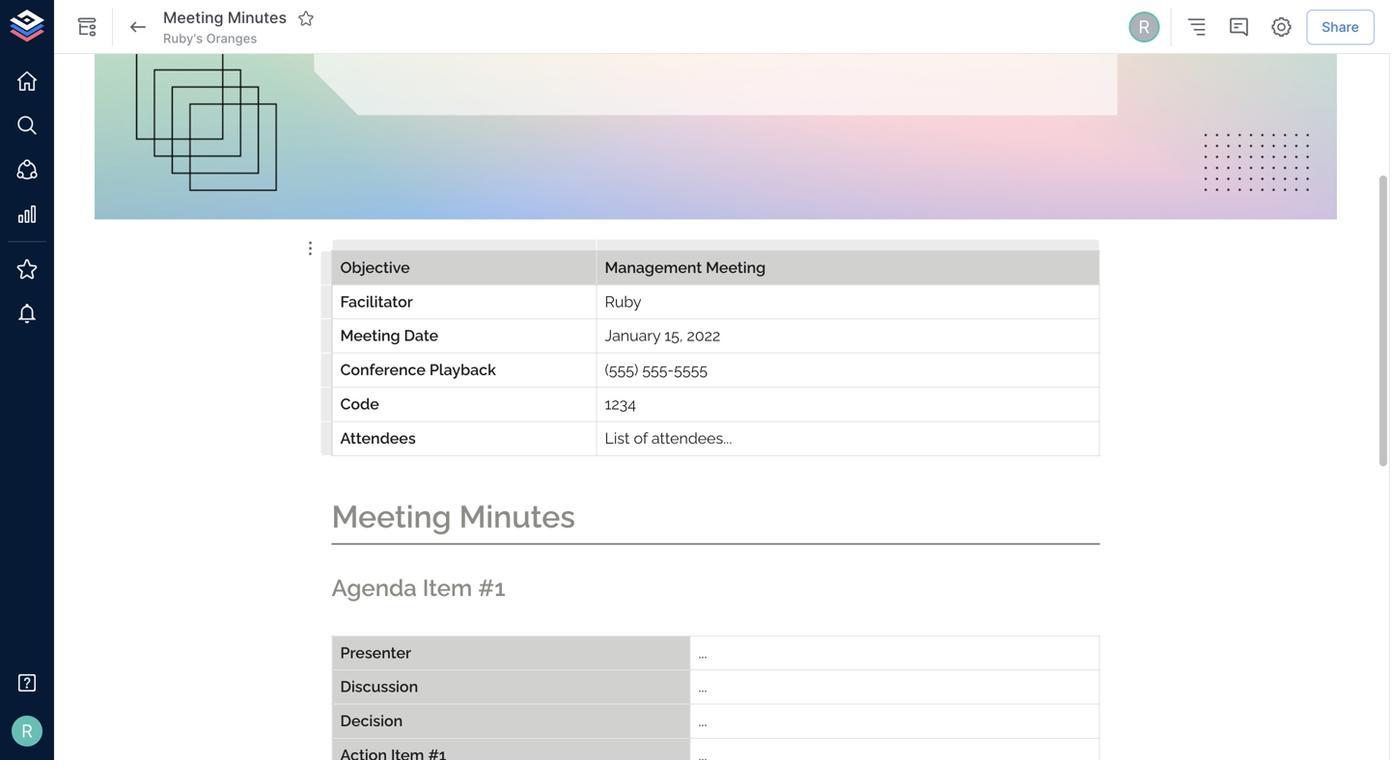 Task type: vqa. For each thing, say whether or not it's contained in the screenshot.
Ruby's Oranges
yes



Task type: locate. For each thing, give the bounding box(es) containing it.
... for decision
[[699, 713, 707, 730]]

ruby's oranges link
[[163, 30, 257, 47]]

2 vertical spatial ...
[[699, 713, 707, 730]]

(555)
[[605, 361, 638, 379]]

... for discussion
[[699, 678, 707, 696]]

1234
[[605, 395, 636, 413]]

15,
[[665, 327, 683, 345]]

1 vertical spatial meeting minutes
[[332, 499, 575, 535]]

code
[[340, 395, 379, 413]]

0 horizontal spatial minutes
[[228, 8, 287, 27]]

comments image
[[1227, 15, 1251, 39]]

go back image
[[126, 15, 150, 39]]

r button
[[1126, 9, 1163, 45], [6, 711, 48, 753]]

meeting down facilitator
[[340, 327, 400, 345]]

attendees...
[[652, 430, 732, 447]]

1 horizontal spatial minutes
[[459, 499, 575, 535]]

minutes
[[228, 8, 287, 27], [459, 499, 575, 535]]

show wiki image
[[75, 15, 98, 39]]

1 horizontal spatial r
[[1139, 16, 1150, 38]]

settings image
[[1270, 15, 1293, 39]]

meeting up 2022
[[706, 259, 766, 277]]

2 ... from the top
[[699, 678, 707, 696]]

meeting minutes
[[163, 8, 287, 27], [332, 499, 575, 535]]

1 ... from the top
[[699, 644, 707, 662]]

minutes up oranges
[[228, 8, 287, 27]]

of
[[634, 430, 648, 447]]

0 vertical spatial r button
[[1126, 9, 1163, 45]]

share button
[[1307, 9, 1375, 45]]

...
[[699, 644, 707, 662], [699, 678, 707, 696], [699, 713, 707, 730]]

3 ... from the top
[[699, 713, 707, 730]]

ruby's
[[163, 31, 203, 46]]

0 vertical spatial minutes
[[228, 8, 287, 27]]

oranges
[[206, 31, 257, 46]]

0 vertical spatial meeting minutes
[[163, 8, 287, 27]]

meeting
[[163, 8, 224, 27], [706, 259, 766, 277], [340, 327, 400, 345], [332, 499, 452, 535]]

minutes up #1
[[459, 499, 575, 535]]

1 horizontal spatial meeting minutes
[[332, 499, 575, 535]]

meeting minutes up the item
[[332, 499, 575, 535]]

january
[[605, 327, 661, 345]]

management meeting
[[605, 259, 766, 277]]

1 vertical spatial r
[[21, 721, 33, 742]]

1 vertical spatial minutes
[[459, 499, 575, 535]]

r
[[1139, 16, 1150, 38], [21, 721, 33, 742]]

... for presenter
[[699, 644, 707, 662]]

0 vertical spatial ...
[[699, 644, 707, 662]]

1 vertical spatial ...
[[699, 678, 707, 696]]

1 horizontal spatial r button
[[1126, 9, 1163, 45]]

meeting date
[[340, 327, 438, 345]]

0 horizontal spatial r button
[[6, 711, 48, 753]]

meeting minutes up oranges
[[163, 8, 287, 27]]

(555) 555-5555
[[605, 361, 708, 379]]

discussion
[[340, 678, 418, 696]]

0 horizontal spatial r
[[21, 721, 33, 742]]



Task type: describe. For each thing, give the bounding box(es) containing it.
0 vertical spatial r
[[1139, 16, 1150, 38]]

conference
[[340, 361, 426, 379]]

1 vertical spatial r button
[[6, 711, 48, 753]]

meeting up agenda
[[332, 499, 452, 535]]

date
[[404, 327, 438, 345]]

list of attendees...
[[605, 430, 732, 447]]

555-
[[642, 361, 674, 379]]

objective
[[340, 259, 410, 277]]

attendees
[[340, 430, 416, 447]]

decision
[[340, 713, 403, 730]]

table of contents image
[[1185, 15, 1208, 39]]

conference playback
[[340, 361, 496, 379]]

share
[[1322, 19, 1359, 35]]

agenda item #1
[[332, 575, 505, 602]]

5555
[[674, 361, 708, 379]]

ruby's oranges
[[163, 31, 257, 46]]

favorite image
[[297, 10, 315, 27]]

ruby
[[605, 293, 645, 311]]

january 15, 2022
[[605, 327, 721, 345]]

#1
[[478, 575, 505, 602]]

presenter
[[340, 644, 411, 662]]

item
[[423, 575, 472, 602]]

playback
[[429, 361, 496, 379]]

meeting up the ruby's
[[163, 8, 224, 27]]

facilitator
[[340, 293, 413, 311]]

0 horizontal spatial meeting minutes
[[163, 8, 287, 27]]

list
[[605, 430, 630, 447]]

agenda
[[332, 575, 417, 602]]

management
[[605, 259, 702, 277]]

2022
[[687, 327, 721, 345]]



